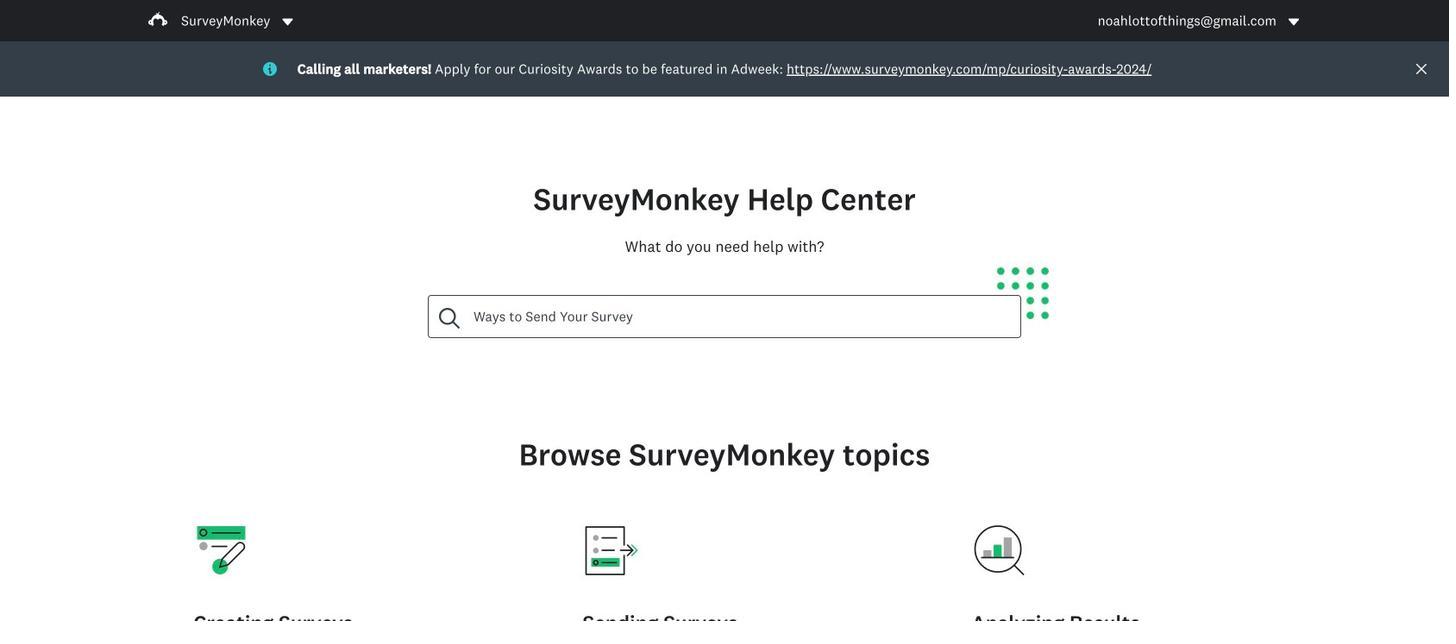 Task type: locate. For each thing, give the bounding box(es) containing it.
0 horizontal spatial open image
[[283, 19, 293, 25]]

1 open image from the left
[[281, 15, 295, 29]]

open image for first open icon from right
[[1289, 19, 1300, 25]]

1 open image from the left
[[283, 19, 293, 25]]

close image
[[1415, 62, 1429, 76], [1417, 64, 1427, 74]]

alert
[[0, 41, 1450, 97]]

1 horizontal spatial open image
[[1289, 19, 1300, 25]]

Search text field
[[460, 296, 1021, 337]]

info icon image
[[263, 62, 277, 76]]

search image
[[439, 308, 460, 329]]

1 horizontal spatial open image
[[1287, 15, 1301, 29]]

2 open image from the left
[[1289, 19, 1300, 25]]

0 horizontal spatial open image
[[281, 15, 295, 29]]

open image
[[281, 15, 295, 29], [1287, 15, 1301, 29]]

open image
[[283, 19, 293, 25], [1289, 19, 1300, 25]]



Task type: describe. For each thing, give the bounding box(es) containing it.
search image
[[439, 308, 460, 329]]

open image for second open icon from the right
[[283, 19, 293, 25]]

2 open image from the left
[[1287, 15, 1301, 29]]



Task type: vqa. For each thing, say whether or not it's contained in the screenshot.
the right Open icon
no



